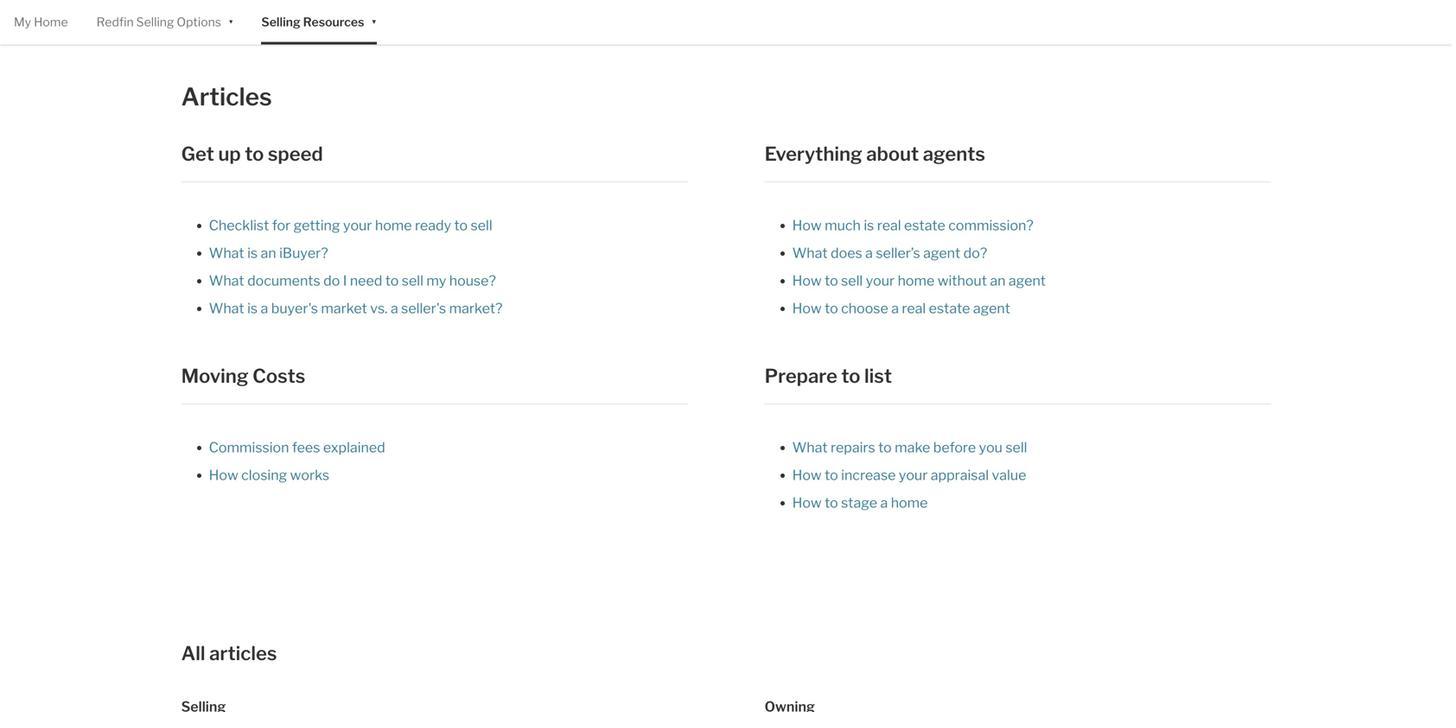 Task type: describe. For each thing, give the bounding box(es) containing it.
commission fees explained
[[209, 439, 385, 456]]

1 vertical spatial real
[[902, 300, 926, 317]]

to right ready
[[454, 217, 468, 234]]

0 vertical spatial is
[[864, 217, 874, 234]]

0 horizontal spatial real
[[877, 217, 901, 234]]

ready
[[415, 217, 451, 234]]

what is a buyer's market vs. a seller's market?
[[209, 300, 503, 317]]

repairs
[[831, 439, 876, 456]]

1 vertical spatial agent
[[1009, 272, 1046, 289]]

commission fees explained link
[[209, 439, 385, 456]]

a right vs.
[[391, 300, 398, 317]]

sell right ready
[[471, 217, 493, 234]]

your for getting
[[343, 217, 372, 234]]

home for without
[[898, 272, 935, 289]]

getting
[[294, 217, 340, 234]]

my home
[[14, 15, 68, 29]]

how to stage a home
[[793, 495, 928, 511]]

seller's
[[876, 245, 921, 262]]

everything about agents
[[765, 142, 986, 166]]

do?
[[964, 245, 988, 262]]

your for sell
[[866, 272, 895, 289]]

▾ inside 'selling resources ▾'
[[371, 13, 377, 28]]

does
[[831, 245, 863, 262]]

how to choose a real estate agent link
[[793, 300, 1011, 317]]

options
[[177, 15, 221, 29]]

how to increase your appraisal value
[[793, 467, 1027, 484]]

resources
[[303, 15, 364, 29]]

selling inside 'selling resources ▾'
[[261, 15, 301, 29]]

prepare
[[765, 364, 838, 388]]

0 vertical spatial an
[[261, 245, 276, 262]]

sell right you
[[1006, 439, 1028, 456]]

a right 'does'
[[866, 245, 873, 262]]

all articles
[[181, 642, 277, 665]]

redfin selling options ▾
[[96, 13, 234, 29]]

my home link
[[14, 0, 68, 44]]

to left the stage
[[825, 495, 838, 511]]

how for how to sell your home without an agent
[[793, 272, 822, 289]]

vs.
[[370, 300, 388, 317]]

sell down 'does'
[[841, 272, 863, 289]]

need
[[350, 272, 382, 289]]

how for how to stage a home
[[793, 495, 822, 511]]

my
[[14, 15, 31, 29]]

a left buyer's
[[261, 300, 268, 317]]

how closing works link
[[209, 467, 330, 484]]

checklist for getting your home ready to sell link
[[209, 217, 493, 234]]

selling inside redfin selling options ▾
[[136, 15, 174, 29]]

is for ibuyer?
[[247, 245, 258, 262]]

for
[[272, 217, 291, 234]]

sell left my
[[402, 272, 424, 289]]

to right need
[[385, 272, 399, 289]]

selling resources link
[[261, 0, 364, 44]]

moving costs
[[181, 364, 306, 388]]

what repairs to make before you sell
[[793, 439, 1028, 456]]

how to increase your appraisal value link
[[793, 467, 1027, 484]]

how to sell your home without an agent
[[793, 272, 1046, 289]]

what is an ibuyer?
[[209, 245, 328, 262]]

up
[[218, 142, 241, 166]]

how for how to choose a real estate agent
[[793, 300, 822, 317]]

list
[[865, 364, 892, 388]]

prepare to list
[[765, 364, 892, 388]]

market
[[321, 300, 367, 317]]

do
[[323, 272, 340, 289]]

increase
[[841, 467, 896, 484]]

what documents do i need to sell my house?
[[209, 272, 496, 289]]

how for how closing works
[[209, 467, 238, 484]]

is for buyer's
[[247, 300, 258, 317]]

selling resources ▾
[[261, 13, 377, 29]]



Task type: locate. For each thing, give the bounding box(es) containing it.
0 vertical spatial home
[[375, 217, 412, 234]]

checklist
[[209, 217, 269, 234]]

real
[[877, 217, 901, 234], [902, 300, 926, 317]]

house?
[[449, 272, 496, 289]]

what for what does a seller's agent do?
[[793, 245, 828, 262]]

1 ▾ from the left
[[228, 13, 234, 28]]

without
[[938, 272, 987, 289]]

2 selling from the left
[[261, 15, 301, 29]]

buyer's
[[271, 300, 318, 317]]

commission?
[[949, 217, 1034, 234]]

appraisal
[[931, 467, 989, 484]]

market?
[[449, 300, 503, 317]]

is down 'documents'
[[247, 300, 258, 317]]

real up what does a seller's agent do?
[[877, 217, 901, 234]]

stage
[[841, 495, 878, 511]]

how much is real estate commission?
[[793, 217, 1034, 234]]

to right up
[[245, 142, 264, 166]]

speed
[[268, 142, 323, 166]]

0 vertical spatial your
[[343, 217, 372, 234]]

articles
[[181, 82, 272, 112]]

redfin
[[96, 15, 134, 29]]

to down 'does'
[[825, 272, 838, 289]]

0 vertical spatial estate
[[904, 217, 946, 234]]

explained
[[323, 439, 385, 456]]

what down checklist
[[209, 245, 244, 262]]

1 vertical spatial an
[[990, 272, 1006, 289]]

▾
[[228, 13, 234, 28], [371, 13, 377, 28]]

seller's
[[401, 300, 446, 317]]

my
[[427, 272, 446, 289]]

value
[[992, 467, 1027, 484]]

make
[[895, 439, 931, 456]]

to left list
[[842, 364, 861, 388]]

how closing works
[[209, 467, 330, 484]]

home
[[375, 217, 412, 234], [898, 272, 935, 289], [891, 495, 928, 511]]

0 horizontal spatial an
[[261, 245, 276, 262]]

sell
[[471, 217, 493, 234], [402, 272, 424, 289], [841, 272, 863, 289], [1006, 439, 1028, 456]]

your
[[343, 217, 372, 234], [866, 272, 895, 289], [899, 467, 928, 484]]

agent
[[924, 245, 961, 262], [1009, 272, 1046, 289], [973, 300, 1011, 317]]

estate up seller's
[[904, 217, 946, 234]]

2 vertical spatial is
[[247, 300, 258, 317]]

to down repairs
[[825, 467, 838, 484]]

how for how much is real estate commission?
[[793, 217, 822, 234]]

what for what repairs to make before you sell
[[793, 439, 828, 456]]

your down what does a seller's agent do? link
[[866, 272, 895, 289]]

an right the without
[[990, 272, 1006, 289]]

real down how to sell your home without an agent link
[[902, 300, 926, 317]]

what is a buyer's market vs. a seller's market? link
[[209, 300, 503, 317]]

fees
[[292, 439, 320, 456]]

what does a seller's agent do?
[[793, 245, 988, 262]]

▾ inside redfin selling options ▾
[[228, 13, 234, 28]]

2 horizontal spatial your
[[899, 467, 928, 484]]

0 horizontal spatial ▾
[[228, 13, 234, 28]]

you
[[979, 439, 1003, 456]]

estate
[[904, 217, 946, 234], [929, 300, 970, 317]]

agent down the without
[[973, 300, 1011, 317]]

selling left resources at the left
[[261, 15, 301, 29]]

how
[[793, 217, 822, 234], [793, 272, 822, 289], [793, 300, 822, 317], [209, 467, 238, 484], [793, 467, 822, 484], [793, 495, 822, 511]]

home for ready
[[375, 217, 412, 234]]

what left 'does'
[[793, 245, 828, 262]]

closing
[[241, 467, 287, 484]]

how to choose a real estate agent
[[793, 300, 1011, 317]]

to
[[245, 142, 264, 166], [454, 217, 468, 234], [385, 272, 399, 289], [825, 272, 838, 289], [825, 300, 838, 317], [842, 364, 861, 388], [879, 439, 892, 456], [825, 467, 838, 484], [825, 495, 838, 511]]

0 vertical spatial agent
[[924, 245, 961, 262]]

how to sell your home without an agent link
[[793, 272, 1046, 289]]

▾ right options
[[228, 13, 234, 28]]

a right the stage
[[881, 495, 888, 511]]

an down for
[[261, 245, 276, 262]]

2 vertical spatial your
[[899, 467, 928, 484]]

estate down the without
[[929, 300, 970, 317]]

1 vertical spatial estate
[[929, 300, 970, 317]]

2 vertical spatial agent
[[973, 300, 1011, 317]]

i
[[343, 272, 347, 289]]

what down what is an ibuyer? link
[[209, 272, 244, 289]]

ibuyer?
[[279, 245, 328, 262]]

costs
[[253, 364, 306, 388]]

get up to speed
[[181, 142, 323, 166]]

what for what is a buyer's market vs. a seller's market?
[[209, 300, 244, 317]]

1 selling from the left
[[136, 15, 174, 29]]

home
[[34, 15, 68, 29]]

1 horizontal spatial real
[[902, 300, 926, 317]]

to left choose at the top of page
[[825, 300, 838, 317]]

▾ right resources at the left
[[371, 13, 377, 28]]

everything
[[765, 142, 863, 166]]

1 horizontal spatial selling
[[261, 15, 301, 29]]

1 horizontal spatial your
[[866, 272, 895, 289]]

what is an ibuyer? link
[[209, 245, 328, 262]]

how for how to increase your appraisal value
[[793, 467, 822, 484]]

what
[[209, 245, 244, 262], [793, 245, 828, 262], [209, 272, 244, 289], [209, 300, 244, 317], [793, 439, 828, 456]]

how much is real estate commission? link
[[793, 217, 1034, 234]]

0 horizontal spatial selling
[[136, 15, 174, 29]]

0 vertical spatial real
[[877, 217, 901, 234]]

agent left do?
[[924, 245, 961, 262]]

0 horizontal spatial your
[[343, 217, 372, 234]]

selling right redfin
[[136, 15, 174, 29]]

a right choose at the top of page
[[892, 300, 899, 317]]

what repairs to make before you sell link
[[793, 439, 1028, 456]]

about
[[867, 142, 919, 166]]

home down how to increase your appraisal value
[[891, 495, 928, 511]]

your down make
[[899, 467, 928, 484]]

get
[[181, 142, 214, 166]]

what left buyer's
[[209, 300, 244, 317]]

before
[[934, 439, 976, 456]]

1 vertical spatial home
[[898, 272, 935, 289]]

commission
[[209, 439, 289, 456]]

selling
[[136, 15, 174, 29], [261, 15, 301, 29]]

1 vertical spatial is
[[247, 245, 258, 262]]

1 horizontal spatial an
[[990, 272, 1006, 289]]

to left make
[[879, 439, 892, 456]]

agent right the without
[[1009, 272, 1046, 289]]

your for increase
[[899, 467, 928, 484]]

redfin selling options link
[[96, 0, 221, 44]]

an
[[261, 245, 276, 262], [990, 272, 1006, 289]]

what documents do i need to sell my house? link
[[209, 272, 496, 289]]

is
[[864, 217, 874, 234], [247, 245, 258, 262], [247, 300, 258, 317]]

how to stage a home link
[[793, 495, 928, 511]]

all
[[181, 642, 205, 665]]

2 vertical spatial home
[[891, 495, 928, 511]]

what left repairs
[[793, 439, 828, 456]]

is right 'much'
[[864, 217, 874, 234]]

checklist for getting your home ready to sell
[[209, 217, 493, 234]]

home up how to choose a real estate agent link
[[898, 272, 935, 289]]

is down checklist
[[247, 245, 258, 262]]

1 horizontal spatial ▾
[[371, 13, 377, 28]]

moving
[[181, 364, 249, 388]]

what for what is an ibuyer?
[[209, 245, 244, 262]]

works
[[290, 467, 330, 484]]

articles
[[209, 642, 277, 665]]

what for what documents do i need to sell my house?
[[209, 272, 244, 289]]

what does a seller's agent do? link
[[793, 245, 988, 262]]

2 ▾ from the left
[[371, 13, 377, 28]]

a
[[866, 245, 873, 262], [261, 300, 268, 317], [391, 300, 398, 317], [892, 300, 899, 317], [881, 495, 888, 511]]

1 vertical spatial your
[[866, 272, 895, 289]]

agents
[[923, 142, 986, 166]]

much
[[825, 217, 861, 234]]

your right getting
[[343, 217, 372, 234]]

documents
[[247, 272, 321, 289]]

home left ready
[[375, 217, 412, 234]]

choose
[[841, 300, 889, 317]]



Task type: vqa. For each thing, say whether or not it's contained in the screenshot.
the your to the left
yes



